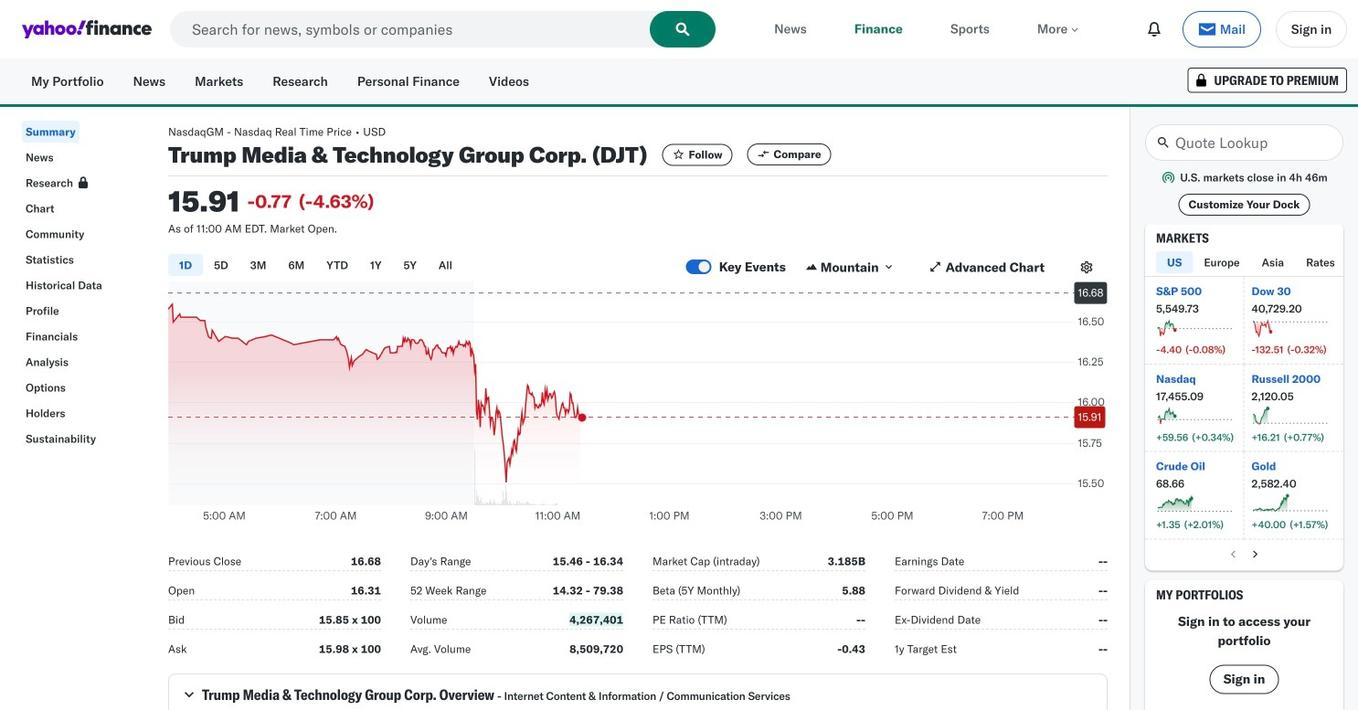 Task type: locate. For each thing, give the bounding box(es) containing it.
Search for news, symbols or companies text field
[[170, 11, 716, 48]]

tab list
[[168, 251, 686, 282], [1157, 251, 1359, 276]]

toolbar
[[1139, 11, 1348, 48]]

2 tab list from the left
[[1157, 251, 1359, 276]]

None search field
[[170, 11, 716, 48], [1146, 124, 1344, 161], [170, 11, 716, 48]]

1 tab list from the left
[[168, 251, 686, 282]]

1 horizontal spatial tab list
[[1157, 251, 1359, 276]]

0 horizontal spatial tab list
[[168, 251, 686, 282]]

None checkbox
[[686, 260, 712, 274]]



Task type: vqa. For each thing, say whether or not it's contained in the screenshot.
the right surge
no



Task type: describe. For each thing, give the bounding box(es) containing it.
prev image
[[1226, 547, 1241, 562]]

Quote Lookup text field
[[1146, 124, 1344, 161]]

djt navigation menubar menu bar
[[0, 117, 146, 450]]

none search field quote lookup
[[1146, 124, 1344, 161]]

search image
[[676, 22, 690, 37]]



